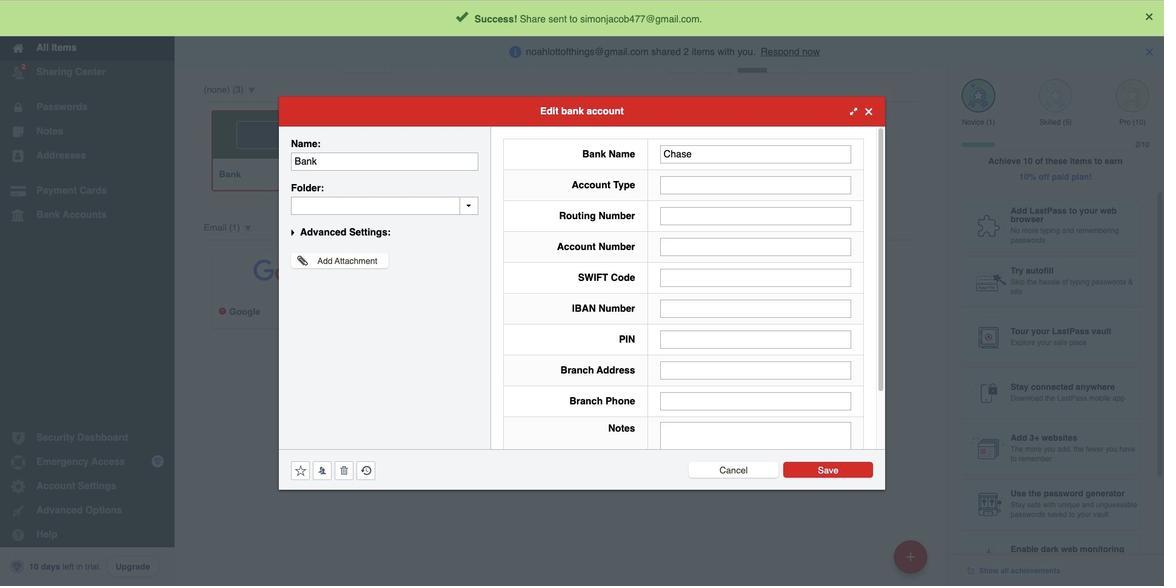 Task type: locate. For each thing, give the bounding box(es) containing it.
dialog
[[279, 96, 885, 506]]

None text field
[[660, 146, 851, 164], [660, 176, 851, 195], [291, 197, 478, 215], [660, 207, 851, 226], [660, 238, 851, 256], [660, 269, 851, 287], [660, 362, 851, 380], [660, 423, 851, 498], [660, 146, 851, 164], [660, 176, 851, 195], [291, 197, 478, 215], [660, 207, 851, 226], [660, 238, 851, 256], [660, 269, 851, 287], [660, 362, 851, 380], [660, 423, 851, 498]]

None text field
[[291, 153, 478, 171], [660, 300, 851, 318], [660, 331, 851, 349], [660, 393, 851, 411], [291, 153, 478, 171], [660, 300, 851, 318], [660, 331, 851, 349], [660, 393, 851, 411]]

main navigation navigation
[[0, 0, 175, 587]]

vault options navigation
[[175, 36, 947, 73]]

search my vault text field
[[292, 5, 922, 32]]

alert
[[0, 0, 1164, 36]]



Task type: vqa. For each thing, say whether or not it's contained in the screenshot.
'New item' navigation
yes



Task type: describe. For each thing, give the bounding box(es) containing it.
new item image
[[906, 553, 915, 562]]

Search search field
[[292, 5, 922, 32]]

new item navigation
[[889, 537, 935, 587]]



